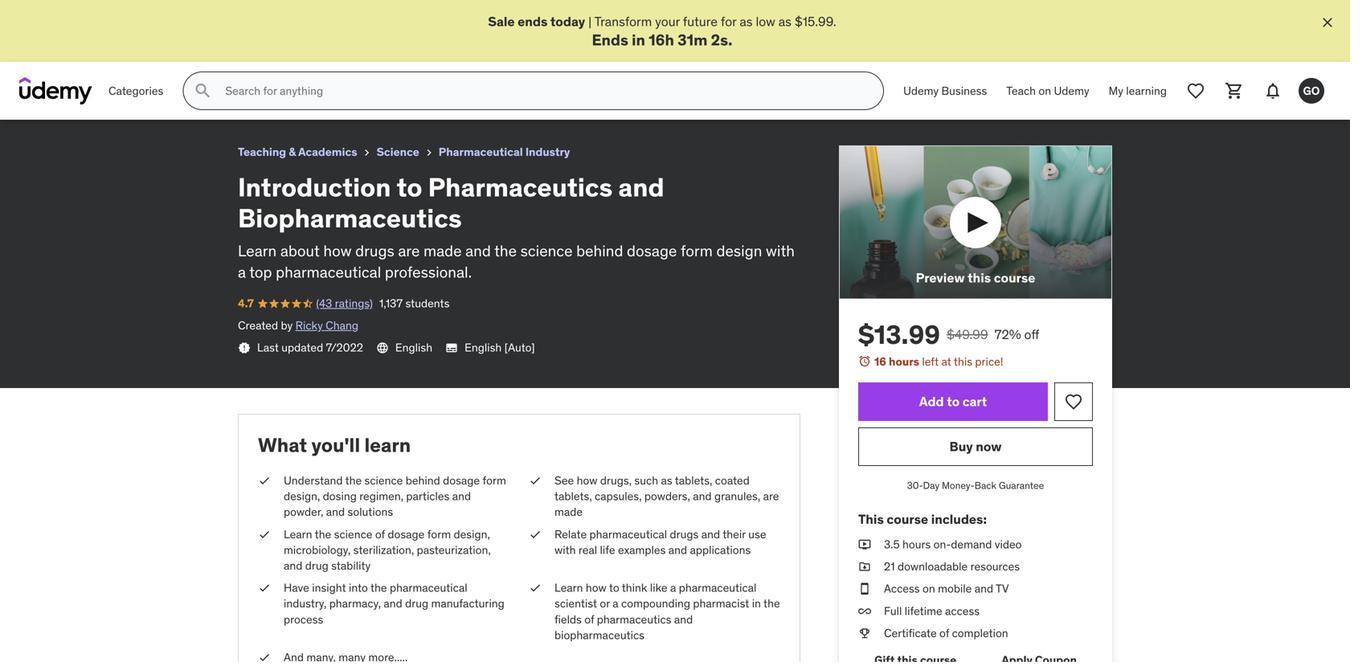 Task type: locate. For each thing, give the bounding box(es) containing it.
to down science link
[[397, 171, 422, 203]]

this
[[968, 269, 991, 286], [954, 354, 973, 369]]

close image
[[1320, 14, 1336, 31]]

back
[[975, 479, 997, 492]]

english for english [auto]
[[465, 341, 502, 355]]

how right see at the bottom
[[577, 473, 598, 488]]

to inside 'introduction to pharmaceutics and biopharmaceutics learn about how drugs are made and the science behind dosage form design with a top pharmaceutical professional.'
[[397, 171, 422, 203]]

0 horizontal spatial course
[[887, 511, 928, 528]]

0 vertical spatial in
[[632, 30, 645, 49]]

think
[[622, 581, 647, 595]]

xsmall image for 21
[[858, 559, 871, 575]]

pharmaceutical up pharmacist
[[679, 581, 757, 595]]

low
[[756, 13, 775, 30]]

0 vertical spatial drugs
[[355, 241, 394, 260]]

fields
[[555, 612, 582, 627]]

learn inside 'introduction to pharmaceutics and biopharmaceutics learn about how drugs are made and the science behind dosage form design with a top pharmaceutical professional.'
[[238, 241, 277, 260]]

science inside understand the science behind dosage form design, dosing regimen, particles and powder, and solutions
[[365, 473, 403, 488]]

are
[[398, 241, 420, 260], [763, 489, 779, 504]]

xsmall image
[[361, 146, 373, 159], [423, 146, 435, 159], [238, 342, 251, 355], [258, 473, 271, 489], [258, 527, 271, 542], [529, 527, 542, 542], [529, 580, 542, 596], [858, 581, 871, 597]]

2 english from the left
[[465, 341, 502, 355]]

1 english from the left
[[395, 341, 432, 355]]

0 horizontal spatial in
[[632, 30, 645, 49]]

the up microbiology, at the bottom left of the page
[[315, 527, 331, 542]]

xsmall image
[[529, 473, 542, 489], [858, 537, 871, 553], [858, 559, 871, 575], [258, 580, 271, 596], [858, 603, 871, 619], [858, 626, 871, 641], [258, 650, 271, 662]]

now
[[976, 438, 1002, 455]]

dosage inside understand the science behind dosage form design, dosing regimen, particles and powder, and solutions
[[443, 473, 480, 488]]

shopping cart with 0 items image
[[1225, 81, 1244, 101]]

design
[[716, 241, 762, 260]]

0 vertical spatial with
[[766, 241, 795, 260]]

1 horizontal spatial learn
[[284, 527, 312, 542]]

hours right 3.5
[[903, 537, 931, 552]]

science up regimen,
[[365, 473, 403, 488]]

compounding
[[621, 597, 690, 611]]

0 vertical spatial a
[[238, 262, 246, 282]]

[auto]
[[504, 341, 535, 355]]

2 vertical spatial to
[[609, 581, 619, 595]]

0 horizontal spatial drugs
[[355, 241, 394, 260]]

0 horizontal spatial are
[[398, 241, 420, 260]]

tablets,
[[675, 473, 712, 488], [555, 489, 592, 504]]

in right pharmacist
[[752, 597, 761, 611]]

preview this course
[[916, 269, 1036, 286]]

1 horizontal spatial of
[[584, 612, 594, 627]]

certificate of completion
[[884, 626, 1008, 640]]

science
[[520, 241, 573, 260], [365, 473, 403, 488], [334, 527, 372, 542]]

0 vertical spatial design,
[[284, 489, 320, 504]]

1 vertical spatial hours
[[903, 537, 931, 552]]

0 horizontal spatial english
[[395, 341, 432, 355]]

pharmaceutical up manufacturing
[[390, 581, 467, 595]]

behind inside 'introduction to pharmaceutics and biopharmaceutics learn about how drugs are made and the science behind dosage form design with a top pharmaceutical professional.'
[[576, 241, 623, 260]]

21
[[884, 559, 895, 574]]

2 horizontal spatial to
[[947, 393, 960, 410]]

0 horizontal spatial as
[[661, 473, 672, 488]]

industry,
[[284, 597, 327, 611]]

course up 72%
[[994, 269, 1036, 286]]

last updated 7/2022
[[257, 341, 363, 355]]

1 vertical spatial drug
[[405, 597, 428, 611]]

science
[[377, 145, 419, 159]]

0 vertical spatial learn
[[238, 241, 277, 260]]

made up professional.
[[424, 241, 462, 260]]

1 vertical spatial on
[[923, 582, 935, 596]]

with right design
[[766, 241, 795, 260]]

downloadable
[[898, 559, 968, 574]]

2 vertical spatial learn
[[555, 581, 583, 595]]

english [auto]
[[465, 341, 535, 355]]

xsmall image for see
[[529, 473, 542, 489]]

top
[[249, 262, 272, 282]]

0 horizontal spatial drug
[[305, 559, 329, 573]]

teaching
[[238, 145, 286, 159]]

1 horizontal spatial made
[[555, 505, 583, 519]]

on right teach
[[1039, 84, 1051, 98]]

design, for understand the science behind dosage form design, dosing regimen, particles and powder, and solutions
[[284, 489, 320, 504]]

as
[[740, 13, 753, 30], [779, 13, 792, 30], [661, 473, 672, 488]]

add to cart button
[[858, 383, 1048, 421]]

0 horizontal spatial learn
[[238, 241, 277, 260]]

design, up powder,
[[284, 489, 320, 504]]

of up sterilization, at the left of the page
[[375, 527, 385, 542]]

notifications image
[[1263, 81, 1283, 101]]

2 horizontal spatial dosage
[[627, 241, 677, 260]]

form inside understand the science behind dosage form design, dosing regimen, particles and powder, and solutions
[[483, 473, 506, 488]]

a left top
[[238, 262, 246, 282]]

0 horizontal spatial a
[[238, 262, 246, 282]]

2 udemy from the left
[[1054, 84, 1090, 98]]

certificate
[[884, 626, 937, 640]]

dosing
[[323, 489, 357, 504]]

xsmall image for 3.5
[[858, 537, 871, 553]]

0 vertical spatial how
[[323, 241, 352, 260]]

learn up scientist
[[555, 581, 583, 595]]

this
[[858, 511, 884, 528]]

0 vertical spatial to
[[397, 171, 422, 203]]

made
[[424, 241, 462, 260], [555, 505, 583, 519]]

1 vertical spatial are
[[763, 489, 779, 504]]

pharmaceutical inside relate pharmaceutical drugs and their use with real life examples and applications
[[590, 527, 667, 542]]

how inside learn how to think like a pharmaceutical scientist or a compounding pharmacist in the fields of pharmaceutics and biopharmaceutics
[[586, 581, 607, 595]]

to inside learn how to think like a pharmaceutical scientist or a compounding pharmacist in the fields of pharmaceutics and biopharmaceutics
[[609, 581, 619, 595]]

drugs
[[355, 241, 394, 260], [670, 527, 699, 542]]

1 vertical spatial form
[[483, 473, 506, 488]]

1 horizontal spatial form
[[483, 473, 506, 488]]

1 vertical spatial course
[[887, 511, 928, 528]]

1 horizontal spatial english
[[465, 341, 502, 355]]

the right pharmacist
[[764, 597, 780, 611]]

how up or
[[586, 581, 607, 595]]

to left cart
[[947, 393, 960, 410]]

(43
[[316, 296, 332, 311]]

1 vertical spatial science
[[365, 473, 403, 488]]

udemy business
[[903, 84, 987, 98]]

science down solutions
[[334, 527, 372, 542]]

pharmaceutical up (43
[[276, 262, 381, 282]]

understand
[[284, 473, 343, 488]]

capsules,
[[595, 489, 642, 504]]

1 vertical spatial dosage
[[443, 473, 480, 488]]

design, inside understand the science behind dosage form design, dosing regimen, particles and powder, and solutions
[[284, 489, 320, 504]]

drug down microbiology, at the bottom left of the page
[[305, 559, 329, 573]]

behind
[[576, 241, 623, 260], [406, 473, 440, 488]]

0 horizontal spatial behind
[[406, 473, 440, 488]]

the inside understand the science behind dosage form design, dosing regimen, particles and powder, and solutions
[[345, 473, 362, 488]]

their
[[723, 527, 746, 542]]

drugs down biopharmaceutics
[[355, 241, 394, 260]]

xsmall image for access on mobile and tv
[[858, 581, 871, 597]]

and inside learn the science of dosage form design, microbiology, sterilization, pasteurization, and drug stability
[[284, 559, 302, 573]]

ends
[[518, 13, 548, 30]]

with down relate
[[555, 543, 576, 557]]

full lifetime access
[[884, 604, 980, 618]]

0 horizontal spatial tablets,
[[555, 489, 592, 504]]

this right at
[[954, 354, 973, 369]]

the inside 'introduction to pharmaceutics and biopharmaceutics learn about how drugs are made and the science behind dosage form design with a top pharmaceutical professional.'
[[494, 241, 517, 260]]

1 horizontal spatial udemy
[[1054, 84, 1090, 98]]

learning
[[1126, 84, 1167, 98]]

drug left manufacturing
[[405, 597, 428, 611]]

the down pharmaceutics
[[494, 241, 517, 260]]

like
[[650, 581, 668, 595]]

science down pharmaceutics
[[520, 241, 573, 260]]

0 vertical spatial this
[[968, 269, 991, 286]]

0 vertical spatial made
[[424, 241, 462, 260]]

udemy business link
[[894, 72, 997, 110]]

1 horizontal spatial drug
[[405, 597, 428, 611]]

16 hours left at this price!
[[874, 354, 1003, 369]]

academics
[[298, 145, 357, 159]]

submit search image
[[193, 81, 212, 101]]

form up pasteurization,
[[427, 527, 451, 542]]

insight
[[312, 581, 346, 595]]

process
[[284, 612, 323, 627]]

to for introduction
[[397, 171, 422, 203]]

Search for anything text field
[[222, 77, 864, 105]]

of down full lifetime access
[[940, 626, 949, 640]]

this right 'preview'
[[968, 269, 991, 286]]

form
[[681, 241, 713, 260], [483, 473, 506, 488], [427, 527, 451, 542]]

design, up pasteurization,
[[454, 527, 490, 542]]

2 vertical spatial form
[[427, 527, 451, 542]]

0 horizontal spatial dosage
[[388, 527, 425, 542]]

science for behind
[[365, 473, 403, 488]]

a right or
[[613, 597, 619, 611]]

sale
[[488, 13, 515, 30]]

dosage inside learn the science of dosage form design, microbiology, sterilization, pasteurization, and drug stability
[[388, 527, 425, 542]]

xsmall image for understand the science behind dosage form design, dosing regimen, particles and powder, and solutions
[[258, 473, 271, 489]]

coated
[[715, 473, 750, 488]]

as up powders,
[[661, 473, 672, 488]]

about
[[280, 241, 320, 260]]

0 vertical spatial drug
[[305, 559, 329, 573]]

a right like
[[670, 581, 676, 595]]

0 vertical spatial dosage
[[627, 241, 677, 260]]

granules,
[[714, 489, 760, 504]]

of up biopharmaceutics at bottom
[[584, 612, 594, 627]]

students
[[405, 296, 450, 311]]

design, inside learn the science of dosage form design, microbiology, sterilization, pasteurization, and drug stability
[[454, 527, 490, 542]]

lifetime
[[905, 604, 942, 618]]

access
[[884, 582, 920, 596]]

0 vertical spatial science
[[520, 241, 573, 260]]

0 horizontal spatial of
[[375, 527, 385, 542]]

to
[[397, 171, 422, 203], [947, 393, 960, 410], [609, 581, 619, 595]]

relate
[[555, 527, 587, 542]]

2 horizontal spatial form
[[681, 241, 713, 260]]

guarantee
[[999, 479, 1044, 492]]

1 horizontal spatial a
[[613, 597, 619, 611]]

1 horizontal spatial on
[[1039, 84, 1051, 98]]

to up or
[[609, 581, 619, 595]]

1 vertical spatial made
[[555, 505, 583, 519]]

30-
[[907, 479, 923, 492]]

0 horizontal spatial to
[[397, 171, 422, 203]]

form left see at the bottom
[[483, 473, 506, 488]]

0 vertical spatial on
[[1039, 84, 1051, 98]]

1 horizontal spatial behind
[[576, 241, 623, 260]]

3.5 hours on-demand video
[[884, 537, 1022, 552]]

1 horizontal spatial to
[[609, 581, 619, 595]]

1 horizontal spatial are
[[763, 489, 779, 504]]

on
[[1039, 84, 1051, 98], [923, 582, 935, 596]]

closed captions image
[[445, 342, 458, 354]]

1 vertical spatial a
[[670, 581, 676, 595]]

1 vertical spatial to
[[947, 393, 960, 410]]

form left design
[[681, 241, 713, 260]]

the up dosing at the bottom of page
[[345, 473, 362, 488]]

1 horizontal spatial in
[[752, 597, 761, 611]]

biopharmaceutics
[[238, 202, 462, 234]]

1 vertical spatial tablets,
[[555, 489, 592, 504]]

to inside add to cart button
[[947, 393, 960, 410]]

1 horizontal spatial design,
[[454, 527, 490, 542]]

learn inside learn the science of dosage form design, microbiology, sterilization, pasteurization, and drug stability
[[284, 527, 312, 542]]

pharmaceutical inside 'introduction to pharmaceutics and biopharmaceutics learn about how drugs are made and the science behind dosage form design with a top pharmaceutical professional.'
[[276, 262, 381, 282]]

drug
[[305, 559, 329, 573], [405, 597, 428, 611]]

science inside 'introduction to pharmaceutics and biopharmaceutics learn about how drugs are made and the science behind dosage form design with a top pharmaceutical professional.'
[[520, 241, 573, 260]]

add to cart
[[919, 393, 987, 410]]

tablets, down see at the bottom
[[555, 489, 592, 504]]

with
[[766, 241, 795, 260], [555, 543, 576, 557]]

2 vertical spatial science
[[334, 527, 372, 542]]

this inside preview this course button
[[968, 269, 991, 286]]

0 vertical spatial are
[[398, 241, 420, 260]]

as inside see how drugs, such as tablets, coated tablets, capsules, powders, and granules, are made
[[661, 473, 672, 488]]

form inside learn the science of dosage form design, microbiology, sterilization, pasteurization, and drug stability
[[427, 527, 451, 542]]

1 horizontal spatial course
[[994, 269, 1036, 286]]

how inside 'introduction to pharmaceutics and biopharmaceutics learn about how drugs are made and the science behind dosage form design with a top pharmaceutical professional.'
[[323, 241, 352, 260]]

in down transform
[[632, 30, 645, 49]]

0 vertical spatial hours
[[889, 354, 919, 369]]

science inside learn the science of dosage form design, microbiology, sterilization, pasteurization, and drug stability
[[334, 527, 372, 542]]

1 horizontal spatial dosage
[[443, 473, 480, 488]]

are right granules,
[[763, 489, 779, 504]]

pharmaceutical inside have insight into the pharmaceutical industry, pharmacy, and drug manufacturing process
[[390, 581, 467, 595]]

dosage for learn the science of dosage form design, microbiology, sterilization, pasteurization, and drug stability
[[388, 527, 425, 542]]

1 horizontal spatial drugs
[[670, 527, 699, 542]]

by
[[281, 318, 293, 333]]

english right course language image on the bottom left
[[395, 341, 432, 355]]

off
[[1024, 326, 1039, 343]]

1 vertical spatial how
[[577, 473, 598, 488]]

0 vertical spatial behind
[[576, 241, 623, 260]]

udemy
[[903, 84, 939, 98], [1054, 84, 1090, 98]]

as right for
[[740, 13, 753, 30]]

0 vertical spatial form
[[681, 241, 713, 260]]

hours
[[889, 354, 919, 369], [903, 537, 931, 552]]

are up professional.
[[398, 241, 420, 260]]

pharmaceutical up examples
[[590, 527, 667, 542]]

1 vertical spatial learn
[[284, 527, 312, 542]]

xsmall image for certificate
[[858, 626, 871, 641]]

of inside learn how to think like a pharmaceutical scientist or a compounding pharmacist in the fields of pharmaceutics and biopharmaceutics
[[584, 612, 594, 627]]

2 vertical spatial dosage
[[388, 527, 425, 542]]

on for teach
[[1039, 84, 1051, 98]]

hours for 16
[[889, 354, 919, 369]]

learn inside learn how to think like a pharmaceutical scientist or a compounding pharmacist in the fields of pharmaceutics and biopharmaceutics
[[555, 581, 583, 595]]

as right low
[[779, 13, 792, 30]]

0 horizontal spatial udemy
[[903, 84, 939, 98]]

2 horizontal spatial learn
[[555, 581, 583, 595]]

1 vertical spatial with
[[555, 543, 576, 557]]

udemy left business
[[903, 84, 939, 98]]

tablets, up powders,
[[675, 473, 712, 488]]

1 horizontal spatial as
[[740, 13, 753, 30]]

0 vertical spatial course
[[994, 269, 1036, 286]]

my learning
[[1109, 84, 1167, 98]]

learn down powder,
[[284, 527, 312, 542]]

english right closed captions image
[[465, 341, 502, 355]]

money-
[[942, 479, 975, 492]]

teaching & academics
[[238, 145, 357, 159]]

1 vertical spatial behind
[[406, 473, 440, 488]]

on up full lifetime access
[[923, 582, 935, 596]]

on for access
[[923, 582, 935, 596]]

and inside see how drugs, such as tablets, coated tablets, capsules, powders, and granules, are made
[[693, 489, 712, 504]]

xsmall image for last updated 7/2022
[[238, 342, 251, 355]]

behind inside understand the science behind dosage form design, dosing regimen, particles and powder, and solutions
[[406, 473, 440, 488]]

how inside see how drugs, such as tablets, coated tablets, capsules, powders, and granules, are made
[[577, 473, 598, 488]]

1 vertical spatial in
[[752, 597, 761, 611]]

the right into
[[371, 581, 387, 595]]

how down biopharmaceutics
[[323, 241, 352, 260]]

pharmaceutical industry
[[439, 145, 570, 159]]

2 vertical spatial a
[[613, 597, 619, 611]]

add
[[919, 393, 944, 410]]

drugs up applications
[[670, 527, 699, 542]]

made up relate
[[555, 505, 583, 519]]

1 vertical spatial design,
[[454, 527, 490, 542]]

in inside learn how to think like a pharmaceutical scientist or a compounding pharmacist in the fields of pharmaceutics and biopharmaceutics
[[752, 597, 761, 611]]

0 horizontal spatial on
[[923, 582, 935, 596]]

are inside 'introduction to pharmaceutics and biopharmaceutics learn about how drugs are made and the science behind dosage form design with a top pharmaceutical professional.'
[[398, 241, 420, 260]]

2 vertical spatial how
[[586, 581, 607, 595]]

course inside button
[[994, 269, 1036, 286]]

hours right 16
[[889, 354, 919, 369]]

drug inside have insight into the pharmaceutical industry, pharmacy, and drug manufacturing process
[[405, 597, 428, 611]]

udemy left my at top right
[[1054, 84, 1090, 98]]

1 horizontal spatial with
[[766, 241, 795, 260]]

0 horizontal spatial form
[[427, 527, 451, 542]]

dosage
[[627, 241, 677, 260], [443, 473, 480, 488], [388, 527, 425, 542]]

and inside have insight into the pharmaceutical industry, pharmacy, and drug manufacturing process
[[384, 597, 402, 611]]

1 vertical spatial drugs
[[670, 527, 699, 542]]

3.5
[[884, 537, 900, 552]]

0 horizontal spatial design,
[[284, 489, 320, 504]]

learn up top
[[238, 241, 277, 260]]

pharmaceutical
[[276, 262, 381, 282], [590, 527, 667, 542], [390, 581, 467, 595], [679, 581, 757, 595]]

preview
[[916, 269, 965, 286]]

drugs inside 'introduction to pharmaceutics and biopharmaceutics learn about how drugs are made and the science behind dosage form design with a top pharmaceutical professional.'
[[355, 241, 394, 260]]

course up 3.5
[[887, 511, 928, 528]]

relate pharmaceutical drugs and their use with real life examples and applications
[[555, 527, 766, 557]]

1,137 students
[[379, 296, 450, 311]]

0 vertical spatial tablets,
[[675, 473, 712, 488]]

to for add
[[947, 393, 960, 410]]

0 horizontal spatial with
[[555, 543, 576, 557]]

0 horizontal spatial made
[[424, 241, 462, 260]]

ends
[[592, 30, 628, 49]]

drug inside learn the science of dosage form design, microbiology, sterilization, pasteurization, and drug stability
[[305, 559, 329, 573]]



Task type: vqa. For each thing, say whether or not it's contained in the screenshot.
DATA
no



Task type: describe. For each thing, give the bounding box(es) containing it.
day
[[923, 479, 940, 492]]

ratings)
[[335, 296, 373, 311]]

$13.99
[[858, 319, 940, 351]]

2 horizontal spatial a
[[670, 581, 676, 595]]

updated
[[281, 341, 323, 355]]

udemy image
[[19, 77, 92, 105]]

1 horizontal spatial tablets,
[[675, 473, 712, 488]]

examples
[[618, 543, 666, 557]]

for
[[721, 13, 737, 30]]

learn for learn how to think like a pharmaceutical scientist or a compounding pharmacist in the fields of pharmaceutics and biopharmaceutics
[[555, 581, 583, 595]]

course language image
[[376, 342, 389, 355]]

teach
[[1006, 84, 1036, 98]]

mobile
[[938, 582, 972, 596]]

dosage for understand the science behind dosage form design, dosing regimen, particles and powder, and solutions
[[443, 473, 480, 488]]

created
[[238, 318, 278, 333]]

alarm image
[[858, 355, 871, 368]]

full
[[884, 604, 902, 618]]

or
[[600, 597, 610, 611]]

form for understand the science behind dosage form design, dosing regimen, particles and powder, and solutions
[[483, 473, 506, 488]]

1 vertical spatial this
[[954, 354, 973, 369]]

xsmall image for learn how to think like a pharmaceutical scientist or a compounding pharmacist in the fields of pharmaceutics and biopharmaceutics
[[529, 580, 542, 596]]

demand
[[951, 537, 992, 552]]

your
[[655, 13, 680, 30]]

$49.99
[[947, 326, 988, 343]]

dosage inside 'introduction to pharmaceutics and biopharmaceutics learn about how drugs are made and the science behind dosage form design with a top pharmaceutical professional.'
[[627, 241, 677, 260]]

tv
[[996, 582, 1009, 596]]

a inside 'introduction to pharmaceutics and biopharmaceutics learn about how drugs are made and the science behind dosage form design with a top pharmaceutical professional.'
[[238, 262, 246, 282]]

chang
[[326, 318, 358, 333]]

teach on udemy
[[1006, 84, 1090, 98]]

left
[[922, 354, 939, 369]]

drugs inside relate pharmaceutical drugs and their use with real life examples and applications
[[670, 527, 699, 542]]

access on mobile and tv
[[884, 582, 1009, 596]]

learn the science of dosage form design, microbiology, sterilization, pasteurization, and drug stability
[[284, 527, 491, 573]]

wishlist image
[[1186, 81, 1206, 101]]

this course includes:
[[858, 511, 987, 528]]

preview this course button
[[839, 146, 1112, 299]]

microbiology,
[[284, 543, 351, 557]]

16
[[874, 354, 886, 369]]

30-day money-back guarantee
[[907, 479, 1044, 492]]

completion
[[952, 626, 1008, 640]]

wishlist image
[[1064, 392, 1083, 412]]

categories
[[109, 84, 163, 98]]

design, for learn the science of dosage form design, microbiology, sterilization, pasteurization, and drug stability
[[454, 527, 490, 542]]

xsmall image for learn the science of dosage form design, microbiology, sterilization, pasteurization, and drug stability
[[258, 527, 271, 542]]

today
[[550, 13, 585, 30]]

introduction
[[238, 171, 391, 203]]

science for of
[[334, 527, 372, 542]]

pharmaceutics
[[428, 171, 613, 203]]

sale ends today | transform your future for as low as $15.99. ends in 16h 31m 3s .
[[488, 13, 836, 49]]

pharmacy,
[[329, 597, 381, 611]]

1,137
[[379, 296, 403, 311]]

with inside relate pharmaceutical drugs and their use with real life examples and applications
[[555, 543, 576, 557]]

go link
[[1292, 72, 1331, 110]]

learn how to think like a pharmaceutical scientist or a compounding pharmacist in the fields of pharmaceutics and biopharmaceutics
[[555, 581, 780, 642]]

of inside learn the science of dosage form design, microbiology, sterilization, pasteurization, and drug stability
[[375, 527, 385, 542]]

72%
[[995, 326, 1021, 343]]

go
[[1303, 83, 1320, 98]]

how for learn
[[586, 581, 607, 595]]

use
[[748, 527, 766, 542]]

ricky chang link
[[295, 318, 358, 333]]

applications
[[690, 543, 751, 557]]

1 udemy from the left
[[903, 84, 939, 98]]

form inside 'introduction to pharmaceutics and biopharmaceutics learn about how drugs are made and the science behind dosage form design with a top pharmaceutical professional.'
[[681, 241, 713, 260]]

teaching & academics link
[[238, 142, 357, 162]]

pharmaceutical inside learn how to think like a pharmaceutical scientist or a compounding pharmacist in the fields of pharmaceutics and biopharmaceutics
[[679, 581, 757, 595]]

&
[[289, 145, 296, 159]]

|
[[588, 13, 592, 30]]

have
[[284, 581, 309, 595]]

manufacturing
[[431, 597, 505, 611]]

in inside the sale ends today | transform your future for as low as $15.99. ends in 16h 31m 3s .
[[632, 30, 645, 49]]

introduction to pharmaceutics and biopharmaceutics learn about how drugs are made and the science behind dosage form design with a top pharmaceutical professional.
[[238, 171, 795, 282]]

drugs,
[[600, 473, 632, 488]]

with inside 'introduction to pharmaceutics and biopharmaceutics learn about how drugs are made and the science behind dosage form design with a top pharmaceutical professional.'
[[766, 241, 795, 260]]

science link
[[377, 142, 419, 162]]

and inside learn how to think like a pharmaceutical scientist or a compounding pharmacist in the fields of pharmaceutics and biopharmaceutics
[[674, 612, 693, 627]]

the inside have insight into the pharmaceutical industry, pharmacy, and drug manufacturing process
[[371, 581, 387, 595]]

(43 ratings)
[[316, 296, 373, 311]]

21 downloadable resources
[[884, 559, 1020, 574]]

form for learn the science of dosage form design, microbiology, sterilization, pasteurization, and drug stability
[[427, 527, 451, 542]]

are inside see how drugs, such as tablets, coated tablets, capsules, powders, and granules, are made
[[763, 489, 779, 504]]

learn for learn the science of dosage form design, microbiology, sterilization, pasteurization, and drug stability
[[284, 527, 312, 542]]

pharmaceutical industry link
[[439, 142, 570, 162]]

how for see
[[577, 473, 598, 488]]

ricky
[[295, 318, 323, 333]]

2 horizontal spatial as
[[779, 13, 792, 30]]

access
[[945, 604, 980, 618]]

pasteurization,
[[417, 543, 491, 557]]

$15.99.
[[795, 13, 836, 30]]

industry
[[525, 145, 570, 159]]

see how drugs, such as tablets, coated tablets, capsules, powders, and granules, are made
[[555, 473, 779, 519]]

buy
[[950, 438, 973, 455]]

price!
[[975, 354, 1003, 369]]

see
[[555, 473, 574, 488]]

powders,
[[645, 489, 690, 504]]

16h 31m 3s
[[649, 30, 728, 49]]

.
[[728, 30, 733, 49]]

my learning link
[[1099, 72, 1177, 110]]

on-
[[934, 537, 951, 552]]

english for english
[[395, 341, 432, 355]]

cart
[[963, 393, 987, 410]]

stability
[[331, 559, 371, 573]]

the inside learn the science of dosage form design, microbiology, sterilization, pasteurization, and drug stability
[[315, 527, 331, 542]]

hours for 3.5
[[903, 537, 931, 552]]

the inside learn how to think like a pharmaceutical scientist or a compounding pharmacist in the fields of pharmaceutics and biopharmaceutics
[[764, 597, 780, 611]]

transform
[[594, 13, 652, 30]]

made inside 'introduction to pharmaceutics and biopharmaceutics learn about how drugs are made and the science behind dosage form design with a top pharmaceutical professional.'
[[424, 241, 462, 260]]

xsmall image for have
[[258, 580, 271, 596]]

pharmacist
[[693, 597, 749, 611]]

sterilization,
[[353, 543, 414, 557]]

future
[[683, 13, 718, 30]]

made inside see how drugs, such as tablets, coated tablets, capsules, powders, and granules, are made
[[555, 505, 583, 519]]

xsmall image for full
[[858, 603, 871, 619]]

2 horizontal spatial of
[[940, 626, 949, 640]]

pharmaceutical
[[439, 145, 523, 159]]

buy now button
[[858, 428, 1093, 466]]

understand the science behind dosage form design, dosing regimen, particles and powder, and solutions
[[284, 473, 506, 519]]

xsmall image for relate pharmaceutical drugs and their use with real life examples and applications
[[529, 527, 542, 542]]

biopharmaceutics
[[555, 628, 645, 642]]



